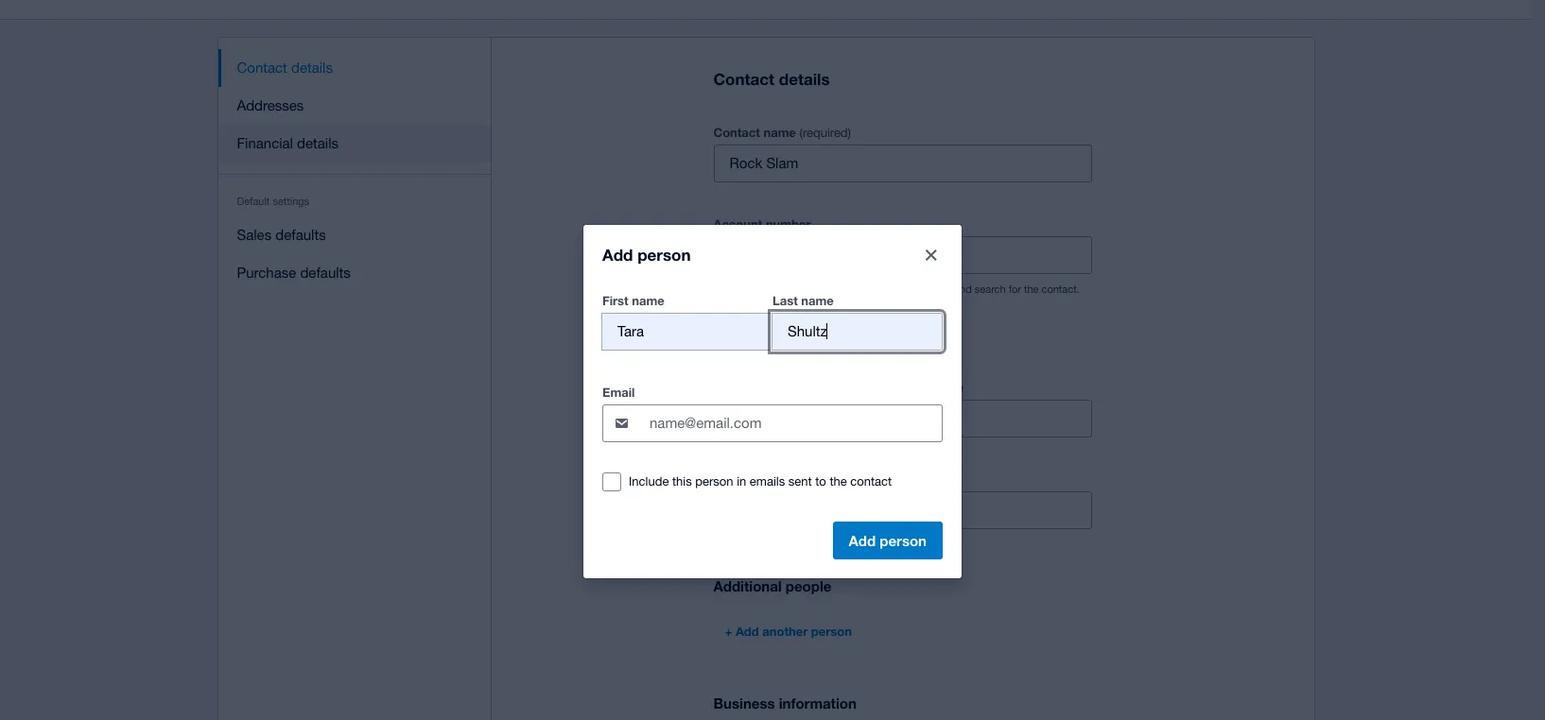 Task type: describe. For each thing, give the bounding box(es) containing it.
details for financial details link
[[297, 135, 339, 151]]

person right primary in the left of the page
[[770, 345, 817, 362]]

purchase defaults
[[237, 265, 351, 281]]

contact up contact name (required)
[[714, 69, 775, 89]]

the inside add person dialog
[[830, 474, 847, 488]]

0 vertical spatial number
[[766, 217, 811, 232]]

contact name (required)
[[714, 125, 851, 140]]

default settings
[[237, 196, 309, 207]]

details for contact details link at the left of page
[[291, 60, 333, 76]]

contact
[[851, 474, 892, 488]]

include this person in emails sent to the contact
[[629, 474, 892, 488]]

contact inside menu
[[237, 60, 287, 76]]

1 vertical spatial last name
[[903, 380, 964, 396]]

addresses
[[237, 97, 304, 113]]

contact details inside menu
[[237, 60, 333, 76]]

business information
[[714, 695, 857, 712]]

+ add another person
[[725, 624, 852, 640]]

details up "(required)"
[[779, 69, 830, 89]]

account
[[778, 284, 816, 295]]

A business or person's name field
[[715, 146, 1091, 182]]

first
[[602, 293, 629, 308]]

person left in
[[695, 474, 733, 488]]

Email text field
[[648, 405, 942, 441]]

additional
[[714, 578, 782, 595]]

add person button
[[833, 522, 943, 559]]

emails
[[750, 474, 785, 488]]

settings
[[273, 196, 309, 207]]

and
[[954, 284, 972, 295]]

primary
[[714, 345, 766, 362]]

financial details
[[237, 135, 339, 151]]

0 vertical spatial the
[[1024, 284, 1039, 295]]

add up first
[[602, 244, 633, 264]]

last inside group
[[903, 380, 928, 396]]

search
[[975, 284, 1006, 295]]

purchase
[[237, 265, 296, 281]]

information
[[779, 695, 857, 712]]

add person dialog
[[584, 225, 962, 578]]



Task type: locate. For each thing, give the bounding box(es) containing it.
1 vertical spatial email
[[714, 472, 746, 487]]

person
[[638, 244, 691, 264], [770, 345, 817, 362], [695, 474, 733, 488], [880, 532, 927, 549], [811, 624, 852, 640]]

email inside add person dialog
[[602, 384, 635, 400]]

0 vertical spatial last
[[773, 293, 798, 308]]

0 horizontal spatial the
[[830, 474, 847, 488]]

financial details link
[[218, 125, 491, 163]]

contact details link
[[218, 49, 491, 87]]

1 vertical spatial add person
[[849, 532, 927, 549]]

1 vertical spatial last
[[903, 380, 928, 396]]

0 horizontal spatial last
[[773, 293, 798, 308]]

0 horizontal spatial contact details
[[237, 60, 333, 76]]

1 vertical spatial the
[[830, 474, 847, 488]]

add a unique account number to identify, reference and search for the contact.
[[714, 284, 1080, 295]]

last right a
[[773, 293, 798, 308]]

name
[[764, 125, 796, 140], [632, 293, 665, 308], [801, 293, 834, 308], [931, 380, 964, 396]]

1 horizontal spatial last name
[[903, 380, 964, 396]]

contact details up contact name (required)
[[714, 69, 830, 89]]

unique
[[744, 284, 775, 295]]

email
[[602, 384, 635, 400], [714, 472, 746, 487]]

contact up addresses
[[237, 60, 287, 76]]

+ add another person button
[[714, 617, 863, 647]]

details down addresses link
[[297, 135, 339, 151]]

contact details
[[237, 60, 333, 76], [714, 69, 830, 89]]

menu
[[218, 38, 491, 304]]

close button
[[913, 236, 951, 274]]

last down last name field
[[903, 380, 928, 396]]

financial
[[237, 135, 293, 151]]

0 vertical spatial add person
[[602, 244, 691, 264]]

add down contact at the bottom of the page
[[849, 532, 876, 549]]

email left the emails
[[714, 472, 746, 487]]

1 horizontal spatial to
[[857, 284, 867, 295]]

defaults
[[276, 227, 326, 243], [300, 265, 351, 281]]

details up addresses
[[291, 60, 333, 76]]

1 horizontal spatial contact details
[[714, 69, 830, 89]]

First name field
[[602, 314, 772, 349]]

add right +
[[736, 624, 759, 640]]

(required)
[[800, 126, 851, 140]]

email for email text box
[[602, 384, 635, 400]]

email for email text field
[[714, 472, 746, 487]]

to
[[857, 284, 867, 295], [815, 474, 826, 488]]

another
[[763, 624, 808, 640]]

last name inside add person dialog
[[773, 293, 834, 308]]

number
[[766, 217, 811, 232], [819, 284, 855, 295]]

add person up first name
[[602, 244, 691, 264]]

1 vertical spatial to
[[815, 474, 826, 488]]

first name
[[602, 293, 665, 308]]

account number
[[714, 217, 811, 232]]

add
[[602, 244, 633, 264], [714, 284, 733, 295], [849, 532, 876, 549], [736, 624, 759, 640]]

a
[[736, 284, 741, 295]]

None field
[[715, 401, 902, 437], [903, 401, 1091, 437], [715, 401, 902, 437], [903, 401, 1091, 437]]

business
[[714, 695, 775, 712]]

1 vertical spatial number
[[819, 284, 855, 295]]

sales defaults link
[[218, 217, 491, 254]]

contact
[[237, 60, 287, 76], [714, 69, 775, 89], [714, 125, 760, 140]]

add left a
[[714, 284, 733, 295]]

1 horizontal spatial number
[[819, 284, 855, 295]]

close image
[[926, 249, 937, 261]]

sales defaults
[[237, 227, 326, 243]]

include
[[629, 474, 669, 488]]

add person inside button
[[849, 532, 927, 549]]

name inside last name group
[[931, 380, 964, 396]]

add person down email text field
[[849, 532, 927, 549]]

0 vertical spatial email
[[602, 384, 635, 400]]

additional people
[[714, 578, 832, 595]]

Account number field
[[715, 238, 1091, 274]]

purchase defaults link
[[218, 254, 491, 292]]

last
[[773, 293, 798, 308], [903, 380, 928, 396]]

reference
[[908, 284, 952, 295]]

person right another in the bottom of the page
[[811, 624, 852, 640]]

this
[[672, 474, 692, 488]]

0 vertical spatial to
[[857, 284, 867, 295]]

details
[[291, 60, 333, 76], [779, 69, 830, 89], [297, 135, 339, 151]]

+
[[725, 624, 732, 640]]

email down first name field
[[602, 384, 635, 400]]

account
[[714, 217, 763, 232]]

the
[[1024, 284, 1039, 295], [830, 474, 847, 488]]

for
[[1009, 284, 1021, 295]]

0 horizontal spatial last name
[[773, 293, 834, 308]]

people
[[786, 578, 832, 595]]

to inside add person dialog
[[815, 474, 826, 488]]

contact left "(required)"
[[714, 125, 760, 140]]

defaults down settings
[[276, 227, 326, 243]]

group containing first name
[[602, 293, 943, 350]]

add person
[[602, 244, 691, 264], [849, 532, 927, 549]]

group
[[602, 293, 943, 350]]

to left identify,
[[857, 284, 867, 295]]

addresses link
[[218, 87, 491, 125]]

to right the sent
[[815, 474, 826, 488]]

the right the for
[[1024, 284, 1039, 295]]

group inside add person dialog
[[602, 293, 943, 350]]

the left contact at the bottom of the page
[[830, 474, 847, 488]]

menu containing contact details
[[218, 38, 491, 304]]

defaults inside the purchase defaults link
[[300, 265, 351, 281]]

defaults inside sales defaults link
[[276, 227, 326, 243]]

0 horizontal spatial to
[[815, 474, 826, 488]]

in
[[737, 474, 746, 488]]

person up first name
[[638, 244, 691, 264]]

contact.
[[1042, 284, 1080, 295]]

0 horizontal spatial number
[[766, 217, 811, 232]]

sales
[[237, 227, 272, 243]]

1 horizontal spatial email
[[714, 472, 746, 487]]

1 vertical spatial defaults
[[300, 265, 351, 281]]

1 horizontal spatial add person
[[849, 532, 927, 549]]

contact details up addresses
[[237, 60, 333, 76]]

0 horizontal spatial email
[[602, 384, 635, 400]]

1 horizontal spatial the
[[1024, 284, 1039, 295]]

primary person
[[714, 345, 817, 362]]

defaults for purchase defaults
[[300, 265, 351, 281]]

last name group
[[714, 377, 1092, 438]]

identify,
[[870, 284, 905, 295]]

defaults down sales defaults link
[[300, 265, 351, 281]]

0 vertical spatial last name
[[773, 293, 834, 308]]

default
[[237, 196, 270, 207]]

0 horizontal spatial add person
[[602, 244, 691, 264]]

person down email text field
[[880, 532, 927, 549]]

last inside add person dialog
[[773, 293, 798, 308]]

sent
[[789, 474, 812, 488]]

defaults for sales defaults
[[276, 227, 326, 243]]

0 vertical spatial defaults
[[276, 227, 326, 243]]

1 horizontal spatial last
[[903, 380, 928, 396]]

Email text field
[[759, 493, 1091, 529]]

Last name field
[[773, 314, 942, 349]]

last name
[[773, 293, 834, 308], [903, 380, 964, 396]]



Task type: vqa. For each thing, say whether or not it's contained in the screenshot.
is
no



